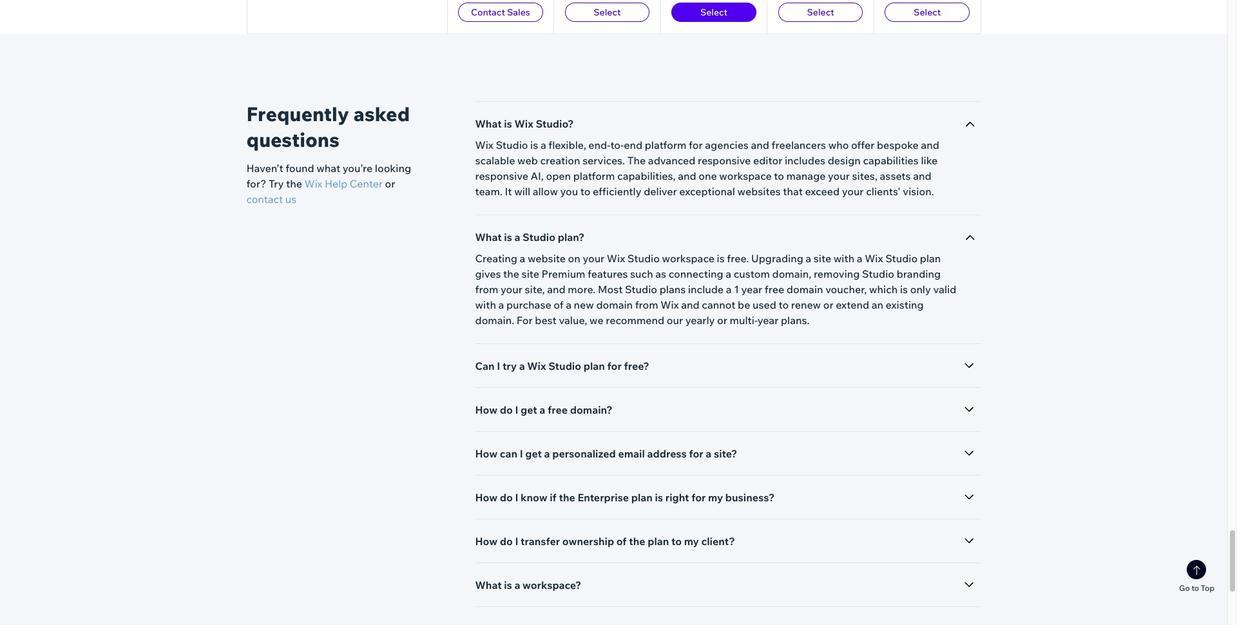 Task type: describe. For each thing, give the bounding box(es) containing it.
a right try
[[519, 360, 525, 373]]

0 horizontal spatial my
[[684, 535, 699, 548]]

transfer
[[521, 535, 560, 548]]

your down "design"
[[829, 170, 850, 182]]

more.
[[568, 283, 596, 296]]

you
[[561, 185, 578, 198]]

how do i get a free domain?
[[475, 404, 613, 416]]

email
[[619, 447, 645, 460]]

a up domain,
[[806, 252, 812, 265]]

2 select button from the left
[[672, 3, 757, 22]]

it
[[505, 185, 512, 198]]

assets
[[880, 170, 911, 182]]

efficiently
[[593, 185, 642, 198]]

wix help center link
[[305, 176, 383, 191]]

to right you
[[581, 185, 591, 198]]

renew
[[792, 298, 821, 311]]

enterprise
[[578, 491, 629, 504]]

what is wix studio?
[[475, 117, 574, 130]]

3 select button from the left
[[779, 3, 864, 22]]

and up editor
[[751, 139, 770, 152]]

on
[[568, 252, 581, 265]]

recommend
[[606, 314, 665, 327]]

right
[[666, 491, 690, 504]]

1 vertical spatial or
[[824, 298, 834, 311]]

studio?
[[536, 117, 574, 130]]

plan?
[[558, 231, 585, 244]]

for right 'right'
[[692, 491, 706, 504]]

only
[[911, 283, 932, 296]]

or inside the try the wix help center or contact us
[[385, 177, 395, 190]]

is left 'right'
[[655, 491, 663, 504]]

custom
[[734, 268, 770, 280]]

allow
[[533, 185, 558, 198]]

the right if
[[559, 491, 576, 504]]

workspace inside creating a website on your wix studio workspace is free. upgrading a site with a wix studio plan gives the site premium features such as connecting a custom domain, removing studio branding from your site, and more. most studio plans include a 1 year free domain voucher, which is only valid with a purchase of a new domain from wix and cannot be used to renew or extend an existing domain. for best value, we recommend our yearly or multi-year plans.
[[662, 252, 715, 265]]

how for how can i get a personalized email address for a site?
[[475, 447, 498, 460]]

plan down 'right'
[[648, 535, 669, 548]]

1 horizontal spatial responsive
[[698, 154, 751, 167]]

we
[[590, 314, 604, 327]]

studio up which
[[863, 268, 895, 280]]

domain?
[[570, 404, 613, 416]]

what is a studio plan?
[[475, 231, 585, 244]]

new
[[574, 298, 594, 311]]

a down what is a studio plan?
[[520, 252, 526, 265]]

how for how do i know if the enterprise plan is right for my business?
[[475, 491, 498, 504]]

websites
[[738, 185, 781, 198]]

a up "removing"
[[857, 252, 863, 265]]

your up purchase
[[501, 283, 523, 296]]

bespoke
[[877, 139, 919, 152]]

select for 3rd select button from the right
[[701, 6, 728, 18]]

1
[[734, 283, 739, 296]]

0 vertical spatial from
[[475, 283, 499, 296]]

services.
[[583, 154, 625, 167]]

top
[[1202, 583, 1215, 593]]

what for creating
[[475, 231, 502, 244]]

upgrading
[[752, 252, 804, 265]]

exceptional
[[680, 185, 736, 198]]

and up like
[[921, 139, 940, 152]]

is inside wix studio is a flexible, end-to-end platform for agencies and freelancers who offer bespoke and scalable web creation services. the advanced responsive editor includes design capabilities like responsive ai, open platform capabilities, and one workspace to manage your sites, assets and team. it will allow you to efficiently deliver exceptional websites that exceed your clients' vision.
[[531, 139, 539, 152]]

your down sites,
[[842, 185, 864, 198]]

how do i transfer ownership of the plan to my client?
[[475, 535, 735, 548]]

do for know
[[500, 491, 513, 504]]

a left site? at the right bottom of page
[[706, 447, 712, 460]]

i for how do i transfer ownership of the plan to my client?
[[515, 535, 519, 548]]

for right address at the right of page
[[689, 447, 704, 460]]

offer
[[852, 139, 875, 152]]

ai,
[[531, 170, 544, 182]]

freelancers
[[772, 139, 827, 152]]

workspace inside wix studio is a flexible, end-to-end platform for agencies and freelancers who offer bespoke and scalable web creation services. the advanced responsive editor includes design capabilities like responsive ai, open platform capabilities, and one workspace to manage your sites, assets and team. it will allow you to efficiently deliver exceptional websites that exceed your clients' vision.
[[720, 170, 772, 182]]

address
[[648, 447, 687, 460]]

creating
[[475, 252, 518, 265]]

your right on
[[583, 252, 605, 265]]

as
[[656, 268, 667, 280]]

2 vertical spatial or
[[718, 314, 728, 327]]

best
[[535, 314, 557, 327]]

you're
[[343, 162, 373, 175]]

sales
[[507, 6, 530, 18]]

contact
[[471, 6, 505, 18]]

free?
[[624, 360, 650, 373]]

1 vertical spatial responsive
[[475, 170, 529, 182]]

0 horizontal spatial platform
[[574, 170, 615, 182]]

one
[[699, 170, 717, 182]]

1 horizontal spatial site
[[814, 252, 832, 265]]

ownership
[[563, 535, 615, 548]]

looking
[[375, 162, 411, 175]]

web
[[518, 154, 538, 167]]

wix left studio?
[[515, 117, 534, 130]]

wix studio is a flexible, end-to-end platform for agencies and freelancers who offer bespoke and scalable web creation services. the advanced responsive editor includes design capabilities like responsive ai, open platform capabilities, and one workspace to manage your sites, assets and team. it will allow you to efficiently deliver exceptional websites that exceed your clients' vision.
[[475, 139, 940, 198]]

how can i get a personalized email address for a site?
[[475, 447, 738, 460]]

1 vertical spatial year
[[758, 314, 779, 327]]

0 vertical spatial platform
[[645, 139, 687, 152]]

found
[[286, 162, 314, 175]]

wix inside wix studio is a flexible, end-to-end platform for agencies and freelancers who offer bespoke and scalable web creation services. the advanced responsive editor includes design capabilities like responsive ai, open platform capabilities, and one workspace to manage your sites, assets and team. it will allow you to efficiently deliver exceptional websites that exceed your clients' vision.
[[475, 139, 494, 152]]

4 select button from the left
[[885, 3, 970, 22]]

0 vertical spatial domain
[[787, 283, 824, 296]]

1 vertical spatial free
[[548, 404, 568, 416]]

to right go
[[1192, 583, 1200, 593]]

a left 1
[[726, 283, 732, 296]]

i for how can i get a personalized email address for a site?
[[520, 447, 523, 460]]

0 horizontal spatial with
[[475, 298, 496, 311]]

a up creating
[[515, 231, 521, 244]]

us
[[285, 193, 297, 206]]

the inside the try the wix help center or contact us
[[286, 177, 302, 190]]

team.
[[475, 185, 503, 198]]

deliver
[[644, 185, 677, 198]]

studio down value,
[[549, 360, 582, 373]]

client?
[[702, 535, 735, 548]]

features
[[588, 268, 628, 280]]

to-
[[611, 139, 624, 152]]

free.
[[727, 252, 749, 265]]

design
[[828, 154, 861, 167]]

contact us link
[[247, 191, 297, 207]]

can i try a wix studio plan for free?
[[475, 360, 650, 373]]

frequently
[[247, 102, 349, 126]]

can
[[475, 360, 495, 373]]

domain,
[[773, 268, 812, 280]]

a left new
[[566, 298, 572, 311]]

a inside wix studio is a flexible, end-to-end platform for agencies and freelancers who offer bespoke and scalable web creation services. the advanced responsive editor includes design capabilities like responsive ai, open platform capabilities, and one workspace to manage your sites, assets and team. it will allow you to efficiently deliver exceptional websites that exceed your clients' vision.
[[541, 139, 547, 152]]

contact
[[247, 193, 283, 206]]

i for how do i know if the enterprise plan is right for my business?
[[515, 491, 519, 504]]

capabilities
[[864, 154, 919, 167]]

studio up the branding
[[886, 252, 918, 265]]

0 vertical spatial my
[[709, 491, 723, 504]]

a left personalized
[[544, 447, 550, 460]]

value,
[[559, 314, 588, 327]]

is left workspace?
[[504, 579, 512, 592]]

center
[[350, 177, 383, 190]]

site?
[[714, 447, 738, 460]]

and left one
[[678, 170, 697, 182]]

most
[[598, 283, 623, 296]]

the
[[628, 154, 646, 167]]

website
[[528, 252, 566, 265]]

studio down such at right top
[[625, 283, 658, 296]]

wix inside the try the wix help center or contact us
[[305, 177, 323, 190]]

connecting
[[669, 268, 724, 280]]

our
[[667, 314, 684, 327]]

1 select button from the left
[[565, 3, 650, 22]]



Task type: vqa. For each thing, say whether or not it's contained in the screenshot.
Profile Image
no



Task type: locate. For each thing, give the bounding box(es) containing it.
domain down most
[[597, 298, 633, 311]]

3 do from the top
[[500, 535, 513, 548]]

creating a website on your wix studio workspace is free. upgrading a site with a wix studio plan gives the site premium features such as connecting a custom domain, removing studio branding from your site, and more. most studio plans include a 1 year free domain voucher, which is only valid with a purchase of a new domain from wix and cannot be used to renew or extend an existing domain. for best value, we recommend our yearly or multi-year plans.
[[475, 252, 957, 327]]

cannot
[[702, 298, 736, 311]]

asked
[[354, 102, 410, 126]]

get right can
[[526, 447, 542, 460]]

do left know
[[500, 491, 513, 504]]

is up existing
[[901, 283, 908, 296]]

can
[[500, 447, 518, 460]]

1 vertical spatial with
[[475, 298, 496, 311]]

from up recommend
[[635, 298, 659, 311]]

editor
[[754, 154, 783, 167]]

do up can
[[500, 404, 513, 416]]

or right renew
[[824, 298, 834, 311]]

1 select from the left
[[594, 6, 621, 18]]

select button
[[565, 3, 650, 22], [672, 3, 757, 22], [779, 3, 864, 22], [885, 3, 970, 22]]

be
[[738, 298, 751, 311]]

premium
[[542, 268, 586, 280]]

site,
[[525, 283, 545, 296]]

a left workspace?
[[515, 579, 521, 592]]

2 how from the top
[[475, 447, 498, 460]]

wix up features
[[607, 252, 626, 265]]

1 horizontal spatial with
[[834, 252, 855, 265]]

wix down plans
[[661, 298, 679, 311]]

is up scalable
[[504, 117, 512, 130]]

i right can
[[520, 447, 523, 460]]

0 horizontal spatial domain
[[597, 298, 633, 311]]

wix right try
[[528, 360, 546, 373]]

0 vertical spatial responsive
[[698, 154, 751, 167]]

workspace
[[720, 170, 772, 182], [662, 252, 715, 265]]

0 vertical spatial site
[[814, 252, 832, 265]]

3 what from the top
[[475, 579, 502, 592]]

of
[[554, 298, 564, 311], [617, 535, 627, 548]]

haven't found what you're looking for?
[[247, 162, 411, 190]]

multi-
[[730, 314, 758, 327]]

and up vision.
[[914, 170, 932, 182]]

1 do from the top
[[500, 404, 513, 416]]

exceed
[[806, 185, 840, 198]]

responsive down agencies
[[698, 154, 751, 167]]

1 horizontal spatial or
[[718, 314, 728, 327]]

0 vertical spatial workspace
[[720, 170, 772, 182]]

like
[[922, 154, 938, 167]]

i left know
[[515, 491, 519, 504]]

with up "removing"
[[834, 252, 855, 265]]

end
[[624, 139, 643, 152]]

1 horizontal spatial platform
[[645, 139, 687, 152]]

1 vertical spatial my
[[684, 535, 699, 548]]

1 vertical spatial workspace
[[662, 252, 715, 265]]

4 select from the left
[[914, 6, 941, 18]]

contact sales button
[[458, 3, 543, 22]]

1 horizontal spatial free
[[765, 283, 785, 296]]

end-
[[589, 139, 611, 152]]

0 horizontal spatial of
[[554, 298, 564, 311]]

1 vertical spatial platform
[[574, 170, 615, 182]]

questions
[[247, 128, 340, 152]]

site up "removing"
[[814, 252, 832, 265]]

how
[[475, 404, 498, 416], [475, 447, 498, 460], [475, 491, 498, 504], [475, 535, 498, 548]]

1 what from the top
[[475, 117, 502, 130]]

vision.
[[903, 185, 935, 198]]

what is a workspace?
[[475, 579, 582, 592]]

plans
[[660, 283, 686, 296]]

or down the looking
[[385, 177, 395, 190]]

select
[[594, 6, 621, 18], [701, 6, 728, 18], [807, 6, 835, 18], [914, 6, 941, 18]]

i for how do i get a free domain?
[[515, 404, 519, 416]]

valid
[[934, 283, 957, 296]]

is left free. at right top
[[717, 252, 725, 265]]

how left transfer in the left bottom of the page
[[475, 535, 498, 548]]

2 vertical spatial what
[[475, 579, 502, 592]]

1 horizontal spatial domain
[[787, 283, 824, 296]]

sites,
[[853, 170, 878, 182]]

voucher,
[[826, 283, 867, 296]]

the down how do i know if the enterprise plan is right for my business?
[[629, 535, 646, 548]]

3 how from the top
[[475, 491, 498, 504]]

2 vertical spatial do
[[500, 535, 513, 548]]

to inside creating a website on your wix studio workspace is free. upgrading a site with a wix studio plan gives the site premium features such as connecting a custom domain, removing studio branding from your site, and more. most studio plans include a 1 year free domain voucher, which is only valid with a purchase of a new domain from wix and cannot be used to renew or extend an existing domain. for best value, we recommend our yearly or multi-year plans.
[[779, 298, 789, 311]]

with up domain.
[[475, 298, 496, 311]]

what
[[317, 162, 341, 175]]

0 horizontal spatial free
[[548, 404, 568, 416]]

know
[[521, 491, 548, 504]]

help
[[325, 177, 348, 190]]

is up web
[[531, 139, 539, 152]]

to right the used
[[779, 298, 789, 311]]

workspace up websites
[[720, 170, 772, 182]]

0 vertical spatial free
[[765, 283, 785, 296]]

removing
[[814, 268, 860, 280]]

the inside creating a website on your wix studio workspace is free. upgrading a site with a wix studio plan gives the site premium features such as connecting a custom domain, removing studio branding from your site, and more. most studio plans include a 1 year free domain voucher, which is only valid with a purchase of a new domain from wix and cannot be used to renew or extend an existing domain. for best value, we recommend our yearly or multi-year plans.
[[504, 268, 520, 280]]

of right ownership
[[617, 535, 627, 548]]

do left transfer in the left bottom of the page
[[500, 535, 513, 548]]

a down "can i try a wix studio plan for free?"
[[540, 404, 546, 416]]

if
[[550, 491, 557, 504]]

personalized
[[553, 447, 616, 460]]

get down "can i try a wix studio plan for free?"
[[521, 404, 537, 416]]

what for wix
[[475, 117, 502, 130]]

1 vertical spatial site
[[522, 268, 540, 280]]

gives
[[475, 268, 501, 280]]

plan inside creating a website on your wix studio workspace is free. upgrading a site with a wix studio plan gives the site premium features such as connecting a custom domain, removing studio branding from your site, and more. most studio plans include a 1 year free domain voucher, which is only valid with a purchase of a new domain from wix and cannot be used to renew or extend an existing domain. for best value, we recommend our yearly or multi-year plans.
[[920, 252, 941, 265]]

get for do
[[521, 404, 537, 416]]

0 vertical spatial of
[[554, 298, 564, 311]]

used
[[753, 298, 777, 311]]

wix up scalable
[[475, 139, 494, 152]]

plans.
[[781, 314, 810, 327]]

what up creating
[[475, 231, 502, 244]]

i left transfer in the left bottom of the page
[[515, 535, 519, 548]]

0 vertical spatial with
[[834, 252, 855, 265]]

frequently asked questions
[[247, 102, 410, 152]]

1 horizontal spatial my
[[709, 491, 723, 504]]

wix up which
[[865, 252, 884, 265]]

who
[[829, 139, 849, 152]]

4 how from the top
[[475, 535, 498, 548]]

platform up advanced
[[645, 139, 687, 152]]

domain up renew
[[787, 283, 824, 296]]

1 vertical spatial of
[[617, 535, 627, 548]]

studio up website
[[523, 231, 556, 244]]

my left client?
[[684, 535, 699, 548]]

plan up the branding
[[920, 252, 941, 265]]

1 horizontal spatial from
[[635, 298, 659, 311]]

how down can
[[475, 404, 498, 416]]

do for transfer
[[500, 535, 513, 548]]

1 horizontal spatial of
[[617, 535, 627, 548]]

includes
[[785, 154, 826, 167]]

0 horizontal spatial or
[[385, 177, 395, 190]]

what up scalable
[[475, 117, 502, 130]]

the up us
[[286, 177, 302, 190]]

branding
[[897, 268, 941, 280]]

a up domain.
[[499, 298, 504, 311]]

to down editor
[[774, 170, 785, 182]]

1 vertical spatial from
[[635, 298, 659, 311]]

select for fourth select button from left
[[914, 6, 941, 18]]

flexible,
[[549, 139, 587, 152]]

for
[[517, 314, 533, 327]]

1 horizontal spatial workspace
[[720, 170, 772, 182]]

for left free?
[[608, 360, 622, 373]]

an
[[872, 298, 884, 311]]

with
[[834, 252, 855, 265], [475, 298, 496, 311]]

for inside wix studio is a flexible, end-to-end platform for agencies and freelancers who offer bespoke and scalable web creation services. the advanced responsive editor includes design capabilities like responsive ai, open platform capabilities, and one workspace to manage your sites, assets and team. it will allow you to efficiently deliver exceptional websites that exceed your clients' vision.
[[689, 139, 703, 152]]

i left try
[[497, 360, 500, 373]]

will
[[515, 185, 531, 198]]

0 horizontal spatial from
[[475, 283, 499, 296]]

open
[[546, 170, 571, 182]]

1 vertical spatial get
[[526, 447, 542, 460]]

free inside creating a website on your wix studio workspace is free. upgrading a site with a wix studio plan gives the site premium features such as connecting a custom domain, removing studio branding from your site, and more. most studio plans include a 1 year free domain voucher, which is only valid with a purchase of a new domain from wix and cannot be used to renew or extend an existing domain. for best value, we recommend our yearly or multi-year plans.
[[765, 283, 785, 296]]

select for second select button from the right
[[807, 6, 835, 18]]

plan
[[920, 252, 941, 265], [584, 360, 605, 373], [632, 491, 653, 504], [648, 535, 669, 548]]

0 vertical spatial or
[[385, 177, 395, 190]]

free up the used
[[765, 283, 785, 296]]

manage
[[787, 170, 826, 182]]

and up yearly
[[682, 298, 700, 311]]

0 horizontal spatial site
[[522, 268, 540, 280]]

plan left free?
[[584, 360, 605, 373]]

scalable
[[475, 154, 515, 167]]

how left know
[[475, 491, 498, 504]]

from down the 'gives'
[[475, 283, 499, 296]]

0 vertical spatial what
[[475, 117, 502, 130]]

get for can
[[526, 447, 542, 460]]

year down the used
[[758, 314, 779, 327]]

agencies
[[705, 139, 749, 152]]

1 vertical spatial do
[[500, 491, 513, 504]]

for up advanced
[[689, 139, 703, 152]]

a down free. at right top
[[726, 268, 732, 280]]

domain.
[[475, 314, 515, 327]]

1 vertical spatial what
[[475, 231, 502, 244]]

and down premium
[[548, 283, 566, 296]]

site up site,
[[522, 268, 540, 280]]

free
[[765, 283, 785, 296], [548, 404, 568, 416]]

studio up such at right top
[[628, 252, 660, 265]]

such
[[631, 268, 654, 280]]

purchase
[[507, 298, 552, 311]]

a up the creation
[[541, 139, 547, 152]]

for?
[[247, 177, 266, 190]]

i down try
[[515, 404, 519, 416]]

how left can
[[475, 447, 498, 460]]

free left domain? at the bottom left of the page
[[548, 404, 568, 416]]

advanced
[[648, 154, 696, 167]]

2 horizontal spatial or
[[824, 298, 834, 311]]

studio inside wix studio is a flexible, end-to-end platform for agencies and freelancers who offer bespoke and scalable web creation services. the advanced responsive editor includes design capabilities like responsive ai, open platform capabilities, and one workspace to manage your sites, assets and team. it will allow you to efficiently deliver exceptional websites that exceed your clients' vision.
[[496, 139, 528, 152]]

try
[[269, 177, 284, 190]]

how for how do i get a free domain?
[[475, 404, 498, 416]]

0 vertical spatial get
[[521, 404, 537, 416]]

include
[[688, 283, 724, 296]]

site
[[814, 252, 832, 265], [522, 268, 540, 280]]

go to top
[[1180, 583, 1215, 593]]

2 what from the top
[[475, 231, 502, 244]]

0 vertical spatial year
[[742, 283, 763, 296]]

1 vertical spatial domain
[[597, 298, 633, 311]]

1 how from the top
[[475, 404, 498, 416]]

try the wix help center or contact us
[[247, 177, 395, 206]]

2 do from the top
[[500, 491, 513, 504]]

or down cannot
[[718, 314, 728, 327]]

to left client?
[[672, 535, 682, 548]]

try
[[503, 360, 517, 373]]

how for how do i transfer ownership of the plan to my client?
[[475, 535, 498, 548]]

3 select from the left
[[807, 6, 835, 18]]

a
[[541, 139, 547, 152], [515, 231, 521, 244], [520, 252, 526, 265], [806, 252, 812, 265], [857, 252, 863, 265], [726, 268, 732, 280], [726, 283, 732, 296], [499, 298, 504, 311], [566, 298, 572, 311], [519, 360, 525, 373], [540, 404, 546, 416], [544, 447, 550, 460], [706, 447, 712, 460], [515, 579, 521, 592]]

responsive down scalable
[[475, 170, 529, 182]]

workspace up the connecting
[[662, 252, 715, 265]]

of up the best
[[554, 298, 564, 311]]

studio up web
[[496, 139, 528, 152]]

what left workspace?
[[475, 579, 502, 592]]

0 horizontal spatial responsive
[[475, 170, 529, 182]]

creation
[[541, 154, 581, 167]]

year right 1
[[742, 283, 763, 296]]

to
[[774, 170, 785, 182], [581, 185, 591, 198], [779, 298, 789, 311], [672, 535, 682, 548], [1192, 583, 1200, 593]]

is up creating
[[504, 231, 512, 244]]

from
[[475, 283, 499, 296], [635, 298, 659, 311]]

capabilities,
[[618, 170, 676, 182]]

what
[[475, 117, 502, 130], [475, 231, 502, 244], [475, 579, 502, 592]]

existing
[[886, 298, 924, 311]]

my
[[709, 491, 723, 504], [684, 535, 699, 548]]

platform down services.
[[574, 170, 615, 182]]

the down creating
[[504, 268, 520, 280]]

of inside creating a website on your wix studio workspace is free. upgrading a site with a wix studio plan gives the site premium features such as connecting a custom domain, removing studio branding from your site, and more. most studio plans include a 1 year free domain voucher, which is only valid with a purchase of a new domain from wix and cannot be used to renew or extend an existing domain. for best value, we recommend our yearly or multi-year plans.
[[554, 298, 564, 311]]

0 horizontal spatial workspace
[[662, 252, 715, 265]]

plan left 'right'
[[632, 491, 653, 504]]

select for 1st select button from the left
[[594, 6, 621, 18]]

business?
[[726, 491, 775, 504]]

do for get
[[500, 404, 513, 416]]

0 vertical spatial do
[[500, 404, 513, 416]]

2 select from the left
[[701, 6, 728, 18]]



